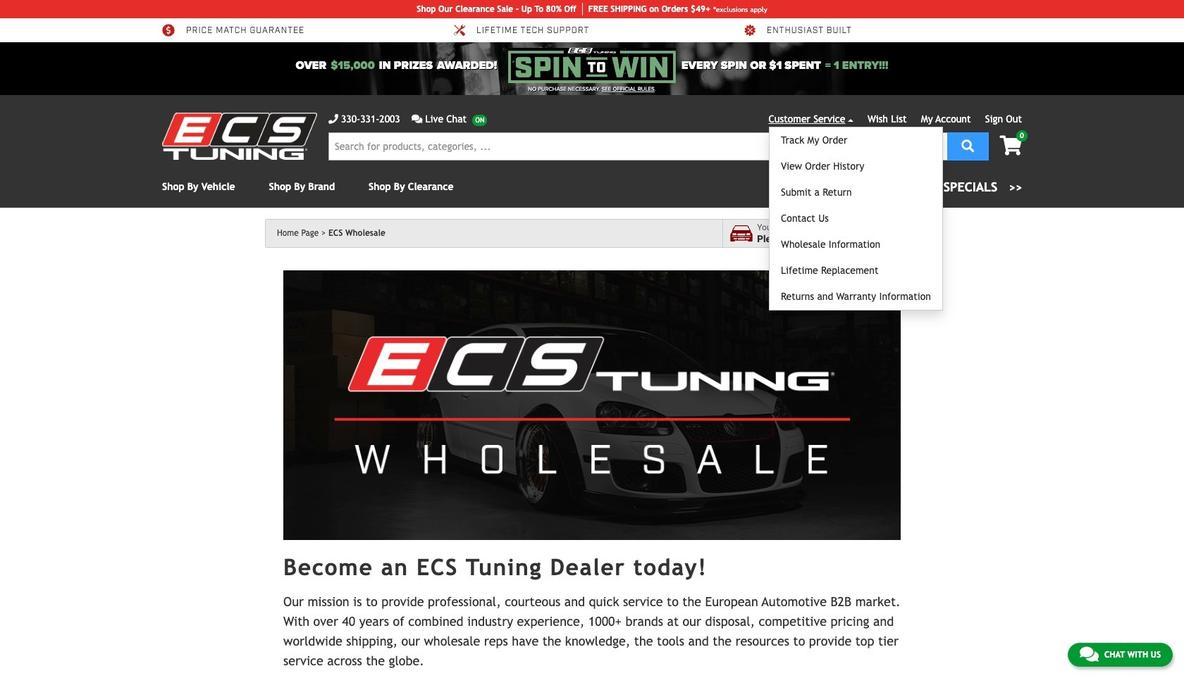 Task type: describe. For each thing, give the bounding box(es) containing it.
phone image
[[329, 114, 338, 124]]

1 horizontal spatial comments image
[[1080, 646, 1099, 663]]

0 vertical spatial comments image
[[411, 114, 423, 124]]

ecs tuning image
[[162, 113, 317, 160]]



Task type: locate. For each thing, give the bounding box(es) containing it.
Search text field
[[329, 133, 948, 161]]

0 horizontal spatial comments image
[[411, 114, 423, 124]]

comments image
[[411, 114, 423, 124], [1080, 646, 1099, 663]]

1 vertical spatial comments image
[[1080, 646, 1099, 663]]

ecs tuning 'spin to win' contest logo image
[[508, 48, 676, 83]]

search image
[[962, 139, 974, 152]]

shopping cart image
[[1000, 136, 1022, 156]]



Task type: vqa. For each thing, say whether or not it's contained in the screenshot.
the top "or"
no



